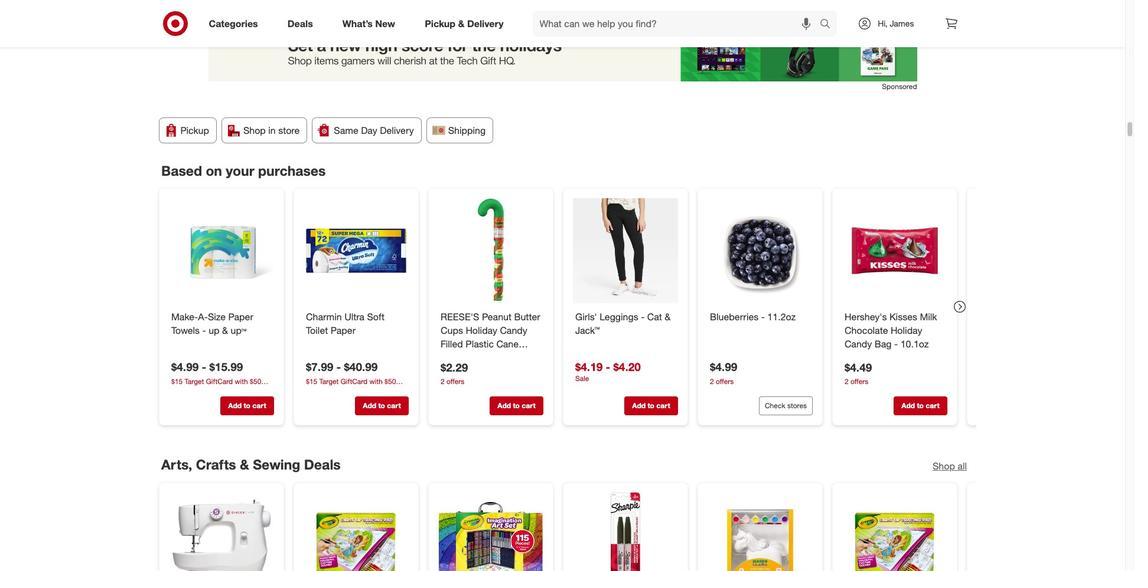Task type: locate. For each thing, give the bounding box(es) containing it.
a-
[[198, 312, 208, 323]]

delivery for pickup & delivery
[[467, 17, 504, 29]]

1 horizontal spatial 2
[[710, 378, 714, 386]]

2 add from the left
[[363, 402, 376, 411]]

shop inside button
[[243, 124, 266, 136]]

0 horizontal spatial holiday
[[465, 325, 497, 337]]

pickup inside button
[[180, 124, 209, 136]]

1 $4.99 from the left
[[171, 361, 198, 374]]

2 to from the left
[[378, 402, 385, 411]]

holiday inside reese's peanut butter cups holiday candy filled plastic cane miniatures - 2.17oz $2.29 2 offers
[[465, 325, 497, 337]]

home
[[171, 388, 189, 397]]

add to cart button
[[220, 397, 274, 416], [355, 397, 409, 416], [489, 397, 543, 416], [624, 397, 678, 416], [894, 397, 947, 416]]

1 horizontal spatial shop
[[933, 461, 955, 473]]

holiday down kisses
[[891, 325, 922, 337]]

5 add to cart button from the left
[[894, 397, 947, 416]]

candy down chocolate
[[845, 339, 872, 350]]

singer portable lightweight basic sewing mac image
[[169, 493, 274, 572], [169, 493, 274, 572]]

$4.99 inside $4.99 - $15.99 $15 target giftcard with $50 home care purchase
[[171, 361, 198, 374]]

&
[[458, 17, 465, 29], [664, 312, 670, 323], [222, 325, 228, 337], [240, 457, 249, 473]]

1 vertical spatial candy
[[845, 339, 872, 350]]

0 horizontal spatial 2
[[440, 378, 444, 387]]

2 $4.99 from the left
[[710, 361, 737, 374]]

add for $4.99 - $15.99
[[228, 402, 241, 411]]

1 vertical spatial shop
[[933, 461, 955, 473]]

10.1oz
[[900, 339, 929, 350]]

1 add to cart button from the left
[[220, 397, 274, 416]]

cat
[[647, 312, 662, 323]]

add for $7.99 - $40.99
[[363, 402, 376, 411]]

hi,
[[878, 18, 888, 28]]

to for $4.19 - $4.20
[[647, 402, 654, 411]]

1 horizontal spatial $4.99
[[710, 361, 737, 374]]

-
[[641, 312, 644, 323], [761, 312, 765, 323], [202, 325, 206, 337], [894, 339, 898, 350], [487, 352, 491, 364], [201, 361, 206, 374], [336, 361, 341, 374], [606, 361, 610, 374]]

$4.99
[[171, 361, 198, 374], [710, 361, 737, 374]]

offers inside $4.99 2 offers
[[716, 378, 734, 386]]

crayola light up tracing pad pink image
[[303, 493, 409, 572], [303, 493, 409, 572], [842, 493, 947, 572], [842, 493, 947, 572]]

1 vertical spatial pickup
[[180, 124, 209, 136]]

3 2 from the left
[[845, 378, 849, 387]]

delivery inside button
[[380, 124, 414, 136]]

up™
[[230, 325, 246, 337]]

1 vertical spatial delivery
[[380, 124, 414, 136]]

add for $4.19 - $4.20
[[632, 402, 645, 411]]

1 vertical spatial paper
[[330, 325, 355, 337]]

2 add to cart button from the left
[[355, 397, 409, 416]]

1 to from the left
[[243, 402, 250, 411]]

plastic
[[465, 339, 494, 350]]

0 vertical spatial candy
[[500, 325, 527, 337]]

shop
[[243, 124, 266, 136], [933, 461, 955, 473]]

search button
[[815, 11, 843, 39]]

add to cart button for $4.99 - $15.99
[[220, 397, 274, 416]]

2 inside $4.99 2 offers
[[710, 378, 714, 386]]

what's
[[343, 17, 373, 29]]

search
[[815, 19, 843, 30]]

1 horizontal spatial pickup
[[425, 17, 456, 29]]

holiday up "plastic" in the left of the page
[[465, 325, 497, 337]]

0 horizontal spatial delivery
[[380, 124, 414, 136]]

4 cart from the left
[[656, 402, 670, 411]]

deals right sewing
[[304, 457, 340, 473]]

1 horizontal spatial candy
[[845, 339, 872, 350]]

1 offers from the left
[[716, 378, 734, 386]]

1 horizontal spatial holiday
[[891, 325, 922, 337]]

blueberries
[[710, 312, 758, 323]]

deals left the what's
[[288, 17, 313, 29]]

0 horizontal spatial candy
[[500, 325, 527, 337]]

0 vertical spatial deals
[[288, 17, 313, 29]]

add for $4.49
[[901, 402, 915, 411]]

make-a-size paper towels - up & up™ image
[[169, 199, 274, 304], [169, 199, 274, 304]]

hershey's kisses milk chocolate holiday candy bag - 10.1oz image
[[842, 199, 947, 304], [842, 199, 947, 304]]

candy inside reese's peanut butter cups holiday candy filled plastic cane miniatures - 2.17oz $2.29 2 offers
[[500, 325, 527, 337]]

filled
[[440, 339, 463, 350]]

blueberries - 11.2oz link
[[710, 311, 810, 325]]

5 cart from the left
[[926, 402, 939, 411]]

0 horizontal spatial offers
[[446, 378, 464, 387]]

$4.99 down blueberries
[[710, 361, 737, 374]]

cart for $4.19 - $4.20
[[656, 402, 670, 411]]

charmin ultra soft toilet paper image
[[303, 199, 409, 304], [303, 199, 409, 304]]

sponsored
[[882, 82, 917, 91]]

3 add to cart button from the left
[[489, 397, 543, 416]]

hershey's
[[845, 312, 887, 323]]

cart
[[252, 402, 266, 411], [387, 402, 401, 411], [522, 402, 535, 411], [656, 402, 670, 411], [926, 402, 939, 411]]

1 holiday from the left
[[465, 325, 497, 337]]

3 offers from the left
[[850, 378, 868, 387]]

kisses
[[889, 312, 917, 323]]

2
[[710, 378, 714, 386], [440, 378, 444, 387], [845, 378, 849, 387]]

shop left in
[[243, 124, 266, 136]]

add to cart button for $4.49
[[894, 397, 947, 416]]

0 horizontal spatial shop
[[243, 124, 266, 136]]

paper inside charmin ultra soft toilet paper
[[330, 325, 355, 337]]

add to cart for $4.99 - $15.99
[[228, 402, 266, 411]]

holiday
[[465, 325, 497, 337], [891, 325, 922, 337]]

pickup
[[425, 17, 456, 29], [180, 124, 209, 136]]

- inside the $4.19 - $4.20 sale
[[606, 361, 610, 374]]

leggings
[[599, 312, 638, 323]]

paper down ultra
[[330, 325, 355, 337]]

$4.99 - $15.99 $15 target giftcard with $50 home care purchase
[[171, 361, 261, 397]]

$50
[[250, 378, 261, 386]]

paper up up™
[[228, 312, 253, 323]]

candy inside hershey's kisses milk chocolate holiday candy bag - 10.1oz
[[845, 339, 872, 350]]

add to cart
[[228, 402, 266, 411], [363, 402, 401, 411], [497, 402, 535, 411], [632, 402, 670, 411], [901, 402, 939, 411]]

holiday inside hershey's kisses milk chocolate holiday candy bag - 10.1oz
[[891, 325, 922, 337]]

0 vertical spatial pickup
[[425, 17, 456, 29]]

categories link
[[199, 11, 273, 37]]

candy for hershey's kisses milk chocolate holiday candy bag - 10.1oz
[[845, 339, 872, 350]]

$4.19 - $4.20 sale
[[575, 361, 641, 384]]

3 cart from the left
[[522, 402, 535, 411]]

4 to from the left
[[647, 402, 654, 411]]

2 holiday from the left
[[891, 325, 922, 337]]

girls' leggings - cat & jack™ image
[[573, 199, 678, 304], [573, 199, 678, 304]]

shop left all
[[933, 461, 955, 473]]

add to cart button for $7.99 - $40.99
[[355, 397, 409, 416]]

pickup button
[[159, 117, 217, 143]]

& inside make-a-size paper towels - up & up™
[[222, 325, 228, 337]]

2 2 from the left
[[440, 378, 444, 387]]

- left the cat on the right bottom of page
[[641, 312, 644, 323]]

categories
[[209, 17, 258, 29]]

sharpie 2pk permanent markers fine tip black image
[[573, 493, 678, 572], [573, 493, 678, 572]]

$15 target giftcard with $50 home care purchase button
[[171, 377, 274, 397]]

3 add from the left
[[497, 402, 511, 411]]

paper inside make-a-size paper towels - up & up™
[[228, 312, 253, 323]]

0 vertical spatial delivery
[[467, 17, 504, 29]]

2 offers from the left
[[446, 378, 464, 387]]

- right the $7.99
[[336, 361, 341, 374]]

shop inside 'link'
[[933, 461, 955, 473]]

- inside reese's peanut butter cups holiday candy filled plastic cane miniatures - 2.17oz $2.29 2 offers
[[487, 352, 491, 364]]

hershey's kisses milk chocolate holiday candy bag - 10.1oz link
[[845, 311, 945, 352]]

up
[[208, 325, 219, 337]]

reese's peanut butter cups holiday candy filled plastic cane miniatures - 2.17oz image
[[438, 199, 543, 304], [438, 199, 543, 304]]

bag
[[875, 339, 892, 350]]

1 add from the left
[[228, 402, 241, 411]]

4 add to cart button from the left
[[624, 397, 678, 416]]

paint-your-own ceramic unicorn kit - mondo llama™ image
[[707, 493, 813, 572], [707, 493, 813, 572]]

3 add to cart from the left
[[497, 402, 535, 411]]

0 vertical spatial shop
[[243, 124, 266, 136]]

2 horizontal spatial offers
[[850, 378, 868, 387]]

2 add to cart from the left
[[363, 402, 401, 411]]

to for $4.49
[[917, 402, 924, 411]]

towels
[[171, 325, 199, 337]]

0 horizontal spatial $4.99
[[171, 361, 198, 374]]

holiday for kisses
[[891, 325, 922, 337]]

charmin ultra soft toilet paper link
[[306, 311, 406, 338]]

1 add to cart from the left
[[228, 402, 266, 411]]

delivery
[[467, 17, 504, 29], [380, 124, 414, 136]]

$7.99 - $40.99
[[306, 361, 377, 374]]

5 add from the left
[[901, 402, 915, 411]]

make-
[[171, 312, 198, 323]]

all
[[958, 461, 967, 473]]

arts, crafts & sewing deals
[[161, 457, 340, 473]]

crayola 115pc imagination art set with case image
[[438, 493, 543, 572], [438, 493, 543, 572]]

2 horizontal spatial 2
[[845, 378, 849, 387]]

1 2 from the left
[[710, 378, 714, 386]]

4 add from the left
[[632, 402, 645, 411]]

blueberries - 11.2oz image
[[707, 199, 813, 304], [707, 199, 813, 304]]

add to cart button for $2.29
[[489, 397, 543, 416]]

cart for $4.49
[[926, 402, 939, 411]]

offers
[[716, 378, 734, 386], [446, 378, 464, 387], [850, 378, 868, 387]]

deals link
[[278, 11, 328, 37]]

new
[[375, 17, 395, 29]]

2 cart from the left
[[387, 402, 401, 411]]

$4.19
[[575, 361, 602, 374]]

1 horizontal spatial paper
[[330, 325, 355, 337]]

1 cart from the left
[[252, 402, 266, 411]]

$2.29
[[440, 361, 468, 375]]

- inside the girls' leggings - cat & jack™
[[641, 312, 644, 323]]

0 horizontal spatial paper
[[228, 312, 253, 323]]

$40.99
[[344, 361, 377, 374]]

$4.99 up $15
[[171, 361, 198, 374]]

what's new link
[[332, 11, 410, 37]]

4 add to cart from the left
[[632, 402, 670, 411]]

$4.20
[[613, 361, 641, 374]]

check
[[765, 402, 785, 411]]

add to cart for $7.99 - $40.99
[[363, 402, 401, 411]]

0 vertical spatial paper
[[228, 312, 253, 323]]

what's new
[[343, 17, 395, 29]]

add to cart for $4.49
[[901, 402, 939, 411]]

offers inside "$4.49 2 offers"
[[850, 378, 868, 387]]

candy
[[500, 325, 527, 337], [845, 339, 872, 350]]

1 horizontal spatial offers
[[716, 378, 734, 386]]

5 add to cart from the left
[[901, 402, 939, 411]]

2 inside "$4.49 2 offers"
[[845, 378, 849, 387]]

pickup right new on the top
[[425, 17, 456, 29]]

0 horizontal spatial pickup
[[180, 124, 209, 136]]

on
[[206, 162, 222, 179]]

pickup up 'based'
[[180, 124, 209, 136]]

5 to from the left
[[917, 402, 924, 411]]

- right bag at the bottom right
[[894, 339, 898, 350]]

- up target on the left bottom
[[201, 361, 206, 374]]

- left $4.20
[[606, 361, 610, 374]]

- left 11.2oz
[[761, 312, 765, 323]]

shipping
[[448, 124, 486, 136]]

3 to from the left
[[513, 402, 520, 411]]

paper
[[228, 312, 253, 323], [330, 325, 355, 337]]

- left up
[[202, 325, 206, 337]]

toilet
[[306, 325, 328, 337]]

stores
[[787, 402, 807, 411]]

cane
[[496, 339, 518, 350]]

make-a-size paper towels - up & up™ link
[[171, 311, 271, 338]]

add to cart button for $4.19 - $4.20
[[624, 397, 678, 416]]

candy up the cane
[[500, 325, 527, 337]]

- down "plastic" in the left of the page
[[487, 352, 491, 364]]

1 horizontal spatial delivery
[[467, 17, 504, 29]]

sale
[[575, 375, 589, 384]]



Task type: describe. For each thing, give the bounding box(es) containing it.
your
[[226, 162, 254, 179]]

$4.99 for $4.99 - $15.99
[[171, 361, 198, 374]]

$7.99
[[306, 361, 333, 374]]

cart for $2.29
[[522, 402, 535, 411]]

$4.49 2 offers
[[845, 361, 872, 387]]

purchase
[[207, 388, 236, 397]]

soft
[[367, 312, 384, 323]]

reese's
[[440, 312, 479, 323]]

check stores button
[[759, 397, 813, 416]]

reese's peanut butter cups holiday candy filled plastic cane miniatures - 2.17oz link
[[440, 311, 541, 364]]

$4.99 for $4.99
[[710, 361, 737, 374]]

charmin
[[306, 312, 342, 323]]

purchases
[[258, 162, 325, 179]]

to for $2.29
[[513, 402, 520, 411]]

arts,
[[161, 457, 192, 473]]

girls' leggings - cat & jack™ link
[[575, 311, 676, 338]]

shop all
[[933, 461, 967, 473]]

offers inside reese's peanut butter cups holiday candy filled plastic cane miniatures - 2.17oz $2.29 2 offers
[[446, 378, 464, 387]]

candy for reese's peanut butter cups holiday candy filled plastic cane miniatures - 2.17oz $2.29 2 offers
[[500, 325, 527, 337]]

& inside the girls' leggings - cat & jack™
[[664, 312, 670, 323]]

butter
[[514, 312, 540, 323]]

shop for shop all
[[933, 461, 955, 473]]

delivery for same day delivery
[[380, 124, 414, 136]]

shop for shop in store
[[243, 124, 266, 136]]

make-a-size paper towels - up & up™
[[171, 312, 253, 337]]

to for $4.99 - $15.99
[[243, 402, 250, 411]]

check stores
[[765, 402, 807, 411]]

- inside hershey's kisses milk chocolate holiday candy bag - 10.1oz
[[894, 339, 898, 350]]

chocolate
[[845, 325, 888, 337]]

pickup for pickup
[[180, 124, 209, 136]]

pickup & delivery
[[425, 17, 504, 29]]

hershey's kisses milk chocolate holiday candy bag - 10.1oz
[[845, 312, 937, 350]]

peanut
[[482, 312, 511, 323]]

care
[[191, 388, 205, 397]]

blueberries - 11.2oz
[[710, 312, 796, 323]]

offers for $4.49
[[850, 378, 868, 387]]

hi, james
[[878, 18, 914, 28]]

same day delivery button
[[312, 117, 422, 143]]

giftcard
[[206, 378, 233, 386]]

shop in store
[[243, 124, 300, 136]]

jack™
[[575, 325, 600, 337]]

in
[[268, 124, 276, 136]]

based
[[161, 162, 202, 179]]

milk
[[920, 312, 937, 323]]

2 for $4.99
[[710, 378, 714, 386]]

target
[[184, 378, 204, 386]]

$4.49
[[845, 361, 872, 375]]

same day delivery
[[334, 124, 414, 136]]

miniatures
[[440, 352, 484, 364]]

pickup & delivery link
[[415, 11, 518, 37]]

holiday for peanut
[[465, 325, 497, 337]]

- inside make-a-size paper towels - up & up™
[[202, 325, 206, 337]]

cart for $4.99 - $15.99
[[252, 402, 266, 411]]

based on your purchases
[[161, 162, 325, 179]]

- inside $4.99 - $15.99 $15 target giftcard with $50 home care purchase
[[201, 361, 206, 374]]

sewing
[[253, 457, 300, 473]]

girls' leggings - cat & jack™
[[575, 312, 670, 337]]

11.2oz
[[767, 312, 796, 323]]

$4.99 2 offers
[[710, 361, 737, 386]]

with
[[235, 378, 248, 386]]

crafts
[[196, 457, 236, 473]]

girls'
[[575, 312, 597, 323]]

store
[[278, 124, 300, 136]]

cart for $7.99 - $40.99
[[387, 402, 401, 411]]

to for $7.99 - $40.99
[[378, 402, 385, 411]]

add to cart for $4.19 - $4.20
[[632, 402, 670, 411]]

pickup for pickup & delivery
[[425, 17, 456, 29]]

2 for $4.49
[[845, 378, 849, 387]]

$15.99
[[209, 361, 243, 374]]

cups
[[440, 325, 463, 337]]

$15
[[171, 378, 182, 386]]

2 inside reese's peanut butter cups holiday candy filled plastic cane miniatures - 2.17oz $2.29 2 offers
[[440, 378, 444, 387]]

charmin ultra soft toilet paper
[[306, 312, 384, 337]]

What can we help you find? suggestions appear below search field
[[533, 11, 823, 37]]

reese's peanut butter cups holiday candy filled plastic cane miniatures - 2.17oz $2.29 2 offers
[[440, 312, 540, 387]]

offers for $4.99
[[716, 378, 734, 386]]

add for $2.29
[[497, 402, 511, 411]]

day
[[361, 124, 377, 136]]

1 vertical spatial deals
[[304, 457, 340, 473]]

james
[[890, 18, 914, 28]]

ultra
[[344, 312, 364, 323]]

size
[[208, 312, 225, 323]]

same
[[334, 124, 358, 136]]

2.17oz
[[493, 352, 522, 364]]

shop all link
[[933, 460, 967, 474]]

shop in store button
[[221, 117, 307, 143]]

add to cart for $2.29
[[497, 402, 535, 411]]

advertisement region
[[208, 22, 917, 81]]



Task type: vqa. For each thing, say whether or not it's contained in the screenshot.
"HOME" at bottom
yes



